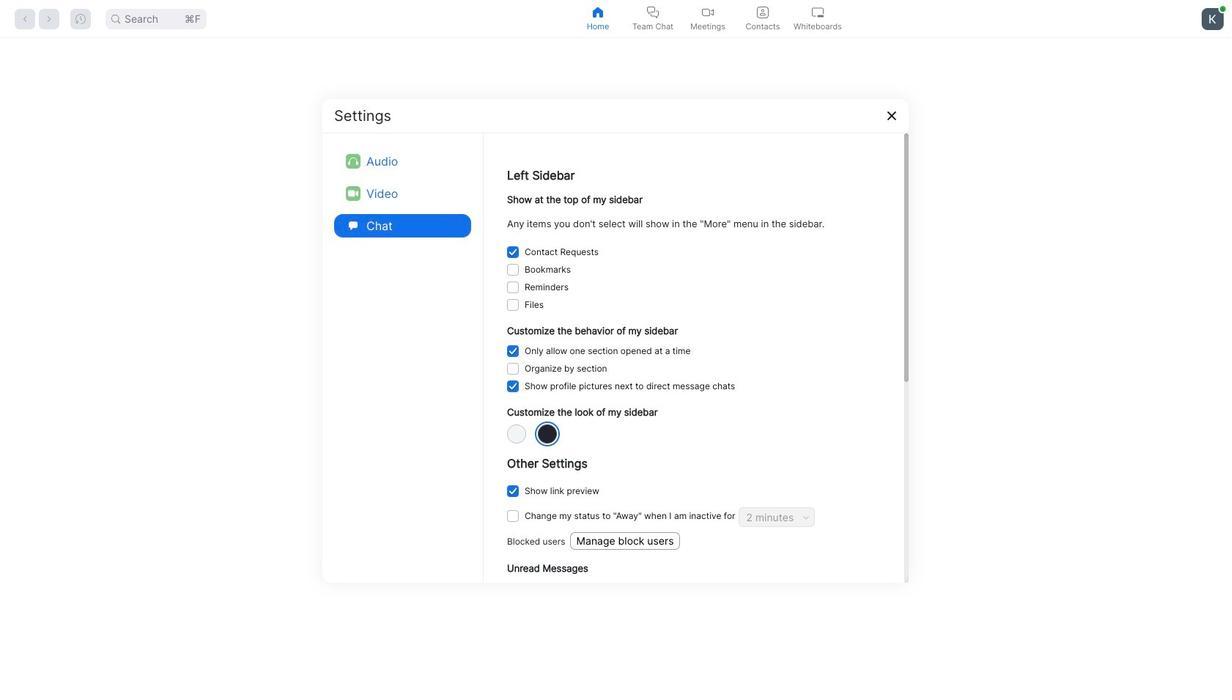 Task type: locate. For each thing, give the bounding box(es) containing it.
tab list
[[571, 0, 846, 37]]

whiteboard small image
[[812, 6, 824, 18], [812, 6, 824, 18]]

None radio
[[507, 425, 526, 444], [538, 425, 557, 444]]

team chat image
[[647, 6, 659, 18]]

. organize by section element
[[525, 360, 608, 378]]

plus squircle image
[[493, 270, 525, 302]]

chat image
[[346, 218, 361, 233]]

0 horizontal spatial none radio
[[507, 425, 526, 444]]

video on image
[[702, 6, 714, 18], [346, 186, 361, 201], [348, 188, 359, 198]]

none radio right customize the look of my sidebar. white icon
[[538, 425, 557, 444]]

customize the behavior of my sidebar. only allow one section opened at a time element
[[525, 343, 691, 360]]

online image
[[1221, 6, 1227, 12], [1221, 6, 1227, 12]]

none radio left gray image
[[507, 425, 526, 444]]

. reminders element
[[525, 278, 569, 296]]

1 horizontal spatial none radio
[[538, 425, 557, 444]]

home small image
[[592, 6, 604, 18]]

plus squircle image
[[493, 270, 525, 302]]

gray image
[[538, 425, 557, 444]]

close image
[[887, 110, 898, 121], [887, 110, 898, 121]]

none radio customize the look of my sidebar. white
[[507, 425, 526, 444]]

2 none radio from the left
[[538, 425, 557, 444]]

magnifier image
[[111, 14, 120, 23], [111, 14, 120, 23]]

tab panel
[[0, 38, 1232, 681]]

video on image
[[702, 6, 714, 18]]

1 none radio from the left
[[507, 425, 526, 444]]

chat image
[[349, 221, 358, 230]]

show at the top of my sidebar. contact requests element
[[525, 243, 599, 261]]

none radio gray
[[538, 425, 557, 444]]

settings tab list
[[334, 145, 471, 242]]

None button
[[507, 246, 519, 258], [507, 264, 519, 276], [507, 281, 519, 293], [507, 299, 519, 311], [507, 346, 519, 357], [507, 363, 519, 375], [507, 381, 519, 393], [507, 486, 519, 497], [507, 510, 519, 522], [507, 246, 519, 258], [507, 264, 519, 276], [507, 281, 519, 293], [507, 299, 519, 311], [507, 346, 519, 357], [507, 363, 519, 375], [507, 381, 519, 393], [507, 486, 519, 497], [507, 510, 519, 522]]

. show link preview element
[[525, 483, 600, 500]]



Task type: vqa. For each thing, say whether or not it's contained in the screenshot.
Setting IMAGE
no



Task type: describe. For each thing, give the bounding box(es) containing it.
team chat image
[[647, 6, 659, 18]]

headphone image
[[346, 154, 361, 168]]

. change my status to "away" when i am inactive for element
[[525, 508, 736, 525]]

. show profile pictures next to direct message chats element
[[525, 378, 736, 396]]

home small image
[[592, 6, 604, 18]]

profile contact image
[[757, 6, 769, 18]]

headphone image
[[348, 156, 359, 166]]

unread messages. keep all unread messages on top in chat and channel lists element
[[525, 581, 765, 598]]

. files element
[[525, 296, 544, 314]]

profile contact image
[[757, 6, 769, 18]]

customize the look of my sidebar. white image
[[507, 425, 526, 444]]

. bookmarks element
[[525, 261, 571, 278]]



